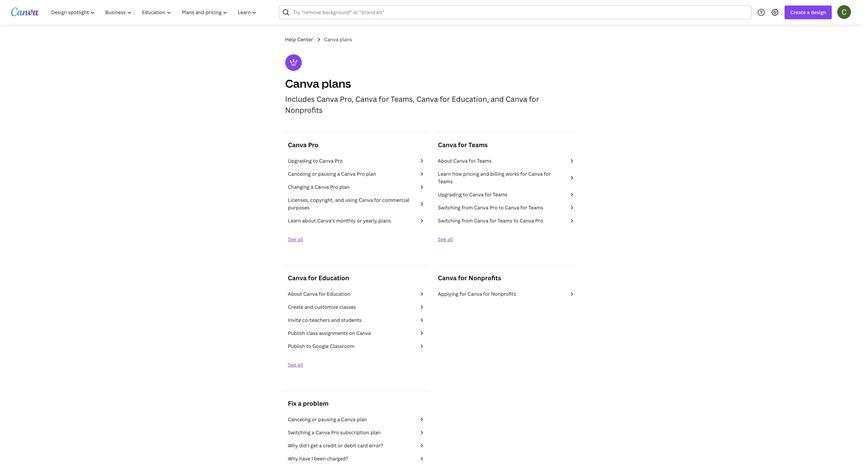 Task type: locate. For each thing, give the bounding box(es) containing it.
canva plans includes canva pro, canva for teams, canva for education, and canva for nonprofits
[[285, 76, 539, 115]]

includes
[[285, 94, 315, 104]]

1 publish from the top
[[288, 330, 305, 337]]

a inside dropdown button
[[807, 9, 810, 15]]

canva plans
[[324, 36, 352, 43]]

Try "remove background" or "brand kit" search field
[[293, 6, 748, 19]]

learn down purposes
[[288, 218, 301, 224]]

1 vertical spatial upgrading
[[438, 191, 462, 198]]

all
[[298, 236, 303, 243], [448, 236, 453, 243], [298, 362, 303, 368]]

licenses,
[[288, 197, 309, 203]]

1 horizontal spatial about
[[438, 158, 452, 164]]

learn inside the learn how pricing and billing works for canva for teams
[[438, 171, 451, 177]]

canva inside switching a canva pro subscription plan link
[[316, 430, 330, 436]]

and left 'billing'
[[481, 171, 489, 177]]

switching a canva pro subscription plan
[[288, 430, 381, 436]]

education,
[[452, 94, 489, 104]]

0 vertical spatial canceling
[[288, 171, 311, 177]]

from for for
[[462, 218, 473, 224]]

about canva for education link
[[288, 291, 424, 298]]

plans inside canva plans link
[[340, 36, 352, 43]]

0 horizontal spatial create
[[288, 304, 303, 311]]

pausing up the 'switching a canva pro subscription plan'
[[318, 417, 336, 423]]

canva inside the learn how pricing and billing works for canva for teams
[[529, 171, 543, 177]]

or inside the learn about canva's monthly or yearly plans link
[[357, 218, 362, 224]]

assignments
[[319, 330, 348, 337]]

canva
[[324, 36, 339, 43], [285, 76, 320, 91], [317, 94, 338, 104], [356, 94, 377, 104], [417, 94, 438, 104], [506, 94, 528, 104], [288, 141, 307, 149], [438, 141, 457, 149], [319, 158, 334, 164], [454, 158, 468, 164], [341, 171, 356, 177], [529, 171, 543, 177], [315, 184, 329, 190], [469, 191, 484, 198], [359, 197, 373, 203], [474, 205, 489, 211], [505, 205, 520, 211], [474, 218, 489, 224], [520, 218, 534, 224], [288, 274, 307, 282], [438, 274, 457, 282], [303, 291, 318, 297], [468, 291, 482, 297], [356, 330, 371, 337], [341, 417, 356, 423], [316, 430, 330, 436]]

1 vertical spatial i
[[312, 456, 313, 462]]

2 pausing from the top
[[318, 417, 336, 423]]

why left have
[[288, 456, 298, 462]]

subscription
[[340, 430, 370, 436]]

to left google
[[306, 343, 311, 350]]

education up about canva for education
[[319, 274, 349, 282]]

about up "invite"
[[288, 291, 302, 297]]

publish down "invite"
[[288, 330, 305, 337]]

invite
[[288, 317, 301, 324]]

pro
[[308, 141, 319, 149], [335, 158, 343, 164], [357, 171, 365, 177], [330, 184, 338, 190], [490, 205, 498, 211], [535, 218, 543, 224], [331, 430, 339, 436]]

why left did
[[288, 443, 298, 449]]

upgrading to canva pro
[[288, 158, 343, 164]]

publish
[[288, 330, 305, 337], [288, 343, 305, 350]]

1 vertical spatial pausing
[[318, 417, 336, 423]]

plan up using
[[339, 184, 350, 190]]

help center link
[[285, 36, 313, 43]]

see for canva for teams
[[438, 236, 447, 243]]

canceling or pausing a canva plan link
[[288, 416, 424, 424]]

learn about canva's monthly or yearly plans link
[[288, 217, 424, 225]]

switching for switching a canva pro subscription plan
[[288, 430, 311, 436]]

0 vertical spatial plans
[[340, 36, 352, 43]]

publish left google
[[288, 343, 305, 350]]

upgrading down canva pro
[[288, 158, 312, 164]]

to for for
[[463, 191, 468, 198]]

classes
[[339, 304, 356, 311]]

0 vertical spatial why
[[288, 443, 298, 449]]

2 why from the top
[[288, 456, 298, 462]]

learn left how
[[438, 171, 451, 177]]

a down upgrading to canva pro link
[[337, 171, 340, 177]]

from for pro
[[462, 205, 473, 211]]

2 publish from the top
[[288, 343, 305, 350]]

1 vertical spatial learn
[[288, 218, 301, 224]]

and left using
[[335, 197, 344, 203]]

why did i get a credit or debit card error?
[[288, 443, 383, 449]]

nonprofits inside canva plans includes canva pro, canva for teams, canva for education, and canva for nonprofits
[[285, 105, 323, 115]]

1 vertical spatial publish
[[288, 343, 305, 350]]

0 vertical spatial education
[[319, 274, 349, 282]]

or down "problem"
[[312, 417, 317, 423]]

to for pro
[[313, 158, 318, 164]]

0 horizontal spatial upgrading
[[288, 158, 312, 164]]

canceling
[[288, 171, 311, 177], [288, 417, 311, 423]]

pausing for plan
[[318, 417, 336, 423]]

0 vertical spatial learn
[[438, 171, 451, 177]]

teams
[[469, 141, 488, 149], [477, 158, 492, 164], [438, 178, 453, 185], [493, 191, 508, 198], [529, 205, 543, 211], [498, 218, 513, 224]]

0 vertical spatial upgrading
[[288, 158, 312, 164]]

been
[[314, 456, 326, 462]]

canva for education
[[288, 274, 349, 282]]

upgrading
[[288, 158, 312, 164], [438, 191, 462, 198]]

canva inside changing a canva pro plan link
[[315, 184, 329, 190]]

1 horizontal spatial i
[[312, 456, 313, 462]]

and inside licenses, copyright, and using canva for commercial purposes
[[335, 197, 344, 203]]

0 horizontal spatial learn
[[288, 218, 301, 224]]

and inside canva plans includes canva pro, canva for teams, canva for education, and canva for nonprofits
[[491, 94, 504, 104]]

see all
[[288, 236, 303, 243], [438, 236, 453, 243], [288, 362, 303, 368]]

0 horizontal spatial about
[[288, 291, 302, 297]]

canva inside upgrading to canva pro link
[[319, 158, 334, 164]]

create a design button
[[785, 6, 832, 19]]

see all button
[[288, 236, 303, 243], [438, 236, 453, 243], [288, 362, 303, 368]]

upgrading to canva for teams link
[[438, 191, 574, 199]]

0 vertical spatial pausing
[[318, 171, 336, 177]]

2 vertical spatial plans
[[379, 218, 391, 224]]

canceling down fix
[[288, 417, 311, 423]]

to down switching from canva pro to canva for teams link
[[514, 218, 519, 224]]

or inside why did i get a credit or debit card error? link
[[338, 443, 343, 449]]

canva for nonprofits
[[438, 274, 501, 282]]

purposes
[[288, 205, 310, 211]]

or left debit
[[338, 443, 343, 449]]

about for canva for teams
[[438, 158, 452, 164]]

error?
[[369, 443, 383, 449]]

create left design
[[791, 9, 806, 15]]

pro,
[[340, 94, 354, 104]]

charged?
[[327, 456, 348, 462]]

plans inside canva plans includes canva pro, canva for teams, canva for education, and canva for nonprofits
[[322, 76, 351, 91]]

pro inside changing a canva pro plan link
[[330, 184, 338, 190]]

or inside canceling or pausing a canva pro plan link
[[312, 171, 317, 177]]

christina overa image
[[838, 5, 852, 19]]

1 vertical spatial why
[[288, 456, 298, 462]]

canceling or pausing a canva pro plan
[[288, 171, 376, 177]]

1 horizontal spatial learn
[[438, 171, 451, 177]]

to down canva pro
[[313, 158, 318, 164]]

1 why from the top
[[288, 443, 298, 449]]

canva inside about canva for education link
[[303, 291, 318, 297]]

1 horizontal spatial create
[[791, 9, 806, 15]]

see all button for canva for education
[[288, 362, 303, 368]]

2 vertical spatial nonprofits
[[491, 291, 516, 297]]

0 vertical spatial create
[[791, 9, 806, 15]]

teams down switching from canva pro to canva for teams link
[[498, 218, 513, 224]]

upgrading down how
[[438, 191, 462, 198]]

switching from canva for teams to canva pro
[[438, 218, 543, 224]]

0 vertical spatial nonprofits
[[285, 105, 323, 115]]

switching
[[438, 205, 461, 211], [438, 218, 461, 224], [288, 430, 311, 436]]

switching a canva pro subscription plan link
[[288, 429, 424, 437]]

a up the 'switching a canva pro subscription plan'
[[337, 417, 340, 423]]

why for why did i get a credit or debit card error?
[[288, 443, 298, 449]]

canva inside applying for canva for nonprofits link
[[468, 291, 482, 297]]

canva inside canceling or pausing a canva plan link
[[341, 417, 356, 423]]

plan up switching a canva pro subscription plan link in the bottom left of the page
[[357, 417, 367, 423]]

1 pausing from the top
[[318, 171, 336, 177]]

plan up error?
[[371, 430, 381, 436]]

2 canceling from the top
[[288, 417, 311, 423]]

a left design
[[807, 9, 810, 15]]

why for why have i been charged?
[[288, 456, 298, 462]]

1 vertical spatial switching
[[438, 218, 461, 224]]

0 vertical spatial from
[[462, 205, 473, 211]]

a up get
[[312, 430, 314, 436]]

design
[[811, 9, 827, 15]]

1 vertical spatial canceling
[[288, 417, 311, 423]]

invite co-teachers and students
[[288, 317, 362, 324]]

why
[[288, 443, 298, 449], [288, 456, 298, 462]]

debit
[[344, 443, 356, 449]]

see for canva pro
[[288, 236, 297, 243]]

1 canceling from the top
[[288, 171, 311, 177]]

0 vertical spatial about
[[438, 158, 452, 164]]

1 vertical spatial about
[[288, 291, 302, 297]]

works
[[506, 171, 519, 177]]

and up co-
[[305, 304, 313, 311]]

2 from from the top
[[462, 218, 473, 224]]

applying for canva for nonprofits
[[438, 291, 516, 297]]

or left yearly on the left top of page
[[357, 218, 362, 224]]

plans
[[340, 36, 352, 43], [322, 76, 351, 91], [379, 218, 391, 224]]

upgrading to canva pro link
[[288, 157, 424, 165]]

plans for canva plans
[[340, 36, 352, 43]]

students
[[341, 317, 362, 324]]

teachers
[[310, 317, 330, 324]]

switching for switching from canva pro to canva for teams
[[438, 205, 461, 211]]

did
[[299, 443, 307, 449]]

co-
[[302, 317, 310, 324]]

create up "invite"
[[288, 304, 303, 311]]

i left get
[[308, 443, 310, 449]]

plan down upgrading to canva pro link
[[366, 171, 376, 177]]

plan inside switching a canva pro subscription plan link
[[371, 430, 381, 436]]

canva inside upgrading to canva for teams link
[[469, 191, 484, 198]]

plan
[[366, 171, 376, 177], [339, 184, 350, 190], [357, 417, 367, 423], [371, 430, 381, 436]]

i right have
[[312, 456, 313, 462]]

invite co-teachers and students link
[[288, 317, 424, 324]]

classroom
[[330, 343, 355, 350]]

how
[[452, 171, 462, 177]]

nonprofits
[[285, 105, 323, 115], [469, 274, 501, 282], [491, 291, 516, 297]]

to
[[313, 158, 318, 164], [463, 191, 468, 198], [499, 205, 504, 211], [514, 218, 519, 224], [306, 343, 311, 350]]

0 vertical spatial publish
[[288, 330, 305, 337]]

0 vertical spatial i
[[308, 443, 310, 449]]

education up classes on the left of page
[[327, 291, 351, 297]]

pro inside switching from canva pro to canva for teams link
[[490, 205, 498, 211]]

learn about canva's monthly or yearly plans
[[288, 218, 391, 224]]

a
[[807, 9, 810, 15], [337, 171, 340, 177], [311, 184, 314, 190], [298, 400, 302, 408], [337, 417, 340, 423], [312, 430, 314, 436], [319, 443, 322, 449]]

plan inside changing a canva pro plan link
[[339, 184, 350, 190]]

1 vertical spatial from
[[462, 218, 473, 224]]

about down canva for teams
[[438, 158, 452, 164]]

see
[[288, 236, 297, 243], [438, 236, 447, 243], [288, 362, 297, 368]]

0 horizontal spatial i
[[308, 443, 310, 449]]

2 vertical spatial switching
[[288, 430, 311, 436]]

to down pricing
[[463, 191, 468, 198]]

about
[[438, 158, 452, 164], [288, 291, 302, 297]]

1 from from the top
[[462, 205, 473, 211]]

1 horizontal spatial upgrading
[[438, 191, 462, 198]]

1 vertical spatial plans
[[322, 76, 351, 91]]

pausing up changing a canva pro plan
[[318, 171, 336, 177]]

monthly
[[336, 218, 356, 224]]

1 vertical spatial create
[[288, 304, 303, 311]]

teams up 'about canva for teams'
[[469, 141, 488, 149]]

create inside 'create and customize classes' link
[[288, 304, 303, 311]]

learn
[[438, 171, 451, 177], [288, 218, 301, 224]]

why have i been charged?
[[288, 456, 348, 462]]

pro inside upgrading to canva pro link
[[335, 158, 343, 164]]

from
[[462, 205, 473, 211], [462, 218, 473, 224]]

0 vertical spatial switching
[[438, 205, 461, 211]]

canva plans link
[[324, 36, 352, 43]]

problem
[[303, 400, 329, 408]]

create inside create a design dropdown button
[[791, 9, 806, 15]]

or down upgrading to canva pro
[[312, 171, 317, 177]]

teams down how
[[438, 178, 453, 185]]

canva inside licenses, copyright, and using canva for commercial purposes
[[359, 197, 373, 203]]

canceling up changing
[[288, 171, 311, 177]]

and right education,
[[491, 94, 504, 104]]



Task type: vqa. For each thing, say whether or not it's contained in the screenshot.
'I' inside Why have I been charged? link
yes



Task type: describe. For each thing, give the bounding box(es) containing it.
pro inside canceling or pausing a canva pro plan link
[[357, 171, 365, 177]]

i for have
[[312, 456, 313, 462]]

publish to google classroom link
[[288, 343, 424, 351]]

about for canva for education
[[288, 291, 302, 297]]

teams up switching from canva pro to canva for teams link
[[493, 191, 508, 198]]

commercial
[[382, 197, 410, 203]]

create and customize classes
[[288, 304, 356, 311]]

pausing for pro
[[318, 171, 336, 177]]

pro inside switching from canva for teams to canva pro link
[[535, 218, 543, 224]]

canceling or pausing a canva plan
[[288, 417, 367, 423]]

have
[[299, 456, 310, 462]]

canva inside about canva for teams link
[[454, 158, 468, 164]]

pro inside switching a canva pro subscription plan link
[[331, 430, 339, 436]]

plan inside canceling or pausing a canva plan link
[[357, 417, 367, 423]]

i for did
[[308, 443, 310, 449]]

a right fix
[[298, 400, 302, 408]]

credit
[[323, 443, 337, 449]]

fix a problem
[[288, 400, 329, 408]]

1 vertical spatial nonprofits
[[469, 274, 501, 282]]

all for canva pro
[[298, 236, 303, 243]]

canva inside canva plans link
[[324, 36, 339, 43]]

switching from canva pro to canva for teams link
[[438, 204, 574, 212]]

using
[[345, 197, 358, 203]]

changing a canva pro plan link
[[288, 184, 424, 191]]

teams up pricing
[[477, 158, 492, 164]]

help
[[285, 36, 296, 43]]

create for create and customize classes
[[288, 304, 303, 311]]

upgrading for upgrading to canva pro
[[288, 158, 312, 164]]

changing a canva pro plan
[[288, 184, 350, 190]]

canva's
[[317, 218, 335, 224]]

learn for learn how pricing and billing works for canva for teams
[[438, 171, 451, 177]]

or inside canceling or pausing a canva plan link
[[312, 417, 317, 423]]

learn for learn about canva's monthly or yearly plans
[[288, 218, 301, 224]]

to down upgrading to canva for teams link
[[499, 205, 504, 211]]

for inside licenses, copyright, and using canva for commercial purposes
[[374, 197, 381, 203]]

billing
[[491, 171, 505, 177]]

google
[[313, 343, 329, 350]]

changing
[[288, 184, 310, 190]]

about canva for education
[[288, 291, 351, 297]]

upgrading for upgrading to canva for teams
[[438, 191, 462, 198]]

and inside the learn how pricing and billing works for canva for teams
[[481, 171, 489, 177]]

about canva for teams link
[[438, 157, 574, 165]]

publish class assignments on canva
[[288, 330, 371, 337]]

nonprofits inside applying for canva for nonprofits link
[[491, 291, 516, 297]]

applying
[[438, 291, 459, 297]]

plan inside canceling or pausing a canva pro plan link
[[366, 171, 376, 177]]

licenses, copyright, and using canva for commercial purposes
[[288, 197, 410, 211]]

class
[[306, 330, 318, 337]]

fix
[[288, 400, 297, 408]]

yearly
[[363, 218, 377, 224]]

create a design
[[791, 9, 827, 15]]

all for canva for education
[[298, 362, 303, 368]]

plans for canva plans includes canva pro, canva for teams, canva for education, and canva for nonprofits
[[322, 76, 351, 91]]

see all for canva pro
[[288, 236, 303, 243]]

publish for publish to google classroom
[[288, 343, 305, 350]]

plans inside the learn about canva's monthly or yearly plans link
[[379, 218, 391, 224]]

canceling for canceling or pausing a canva plan
[[288, 417, 311, 423]]

licenses, copyright, and using canva for commercial purposes link
[[288, 197, 424, 212]]

why did i get a credit or debit card error? link
[[288, 442, 424, 450]]

canva inside canceling or pausing a canva pro plan link
[[341, 171, 356, 177]]

center
[[297, 36, 313, 43]]

to for classroom
[[306, 343, 311, 350]]

and up 'assignments'
[[331, 317, 340, 324]]

applying for canva for nonprofits link
[[438, 291, 574, 298]]

switching from canva for teams to canva pro link
[[438, 217, 574, 225]]

create for create a design
[[791, 9, 806, 15]]

learn how pricing and billing works for canva for teams link
[[438, 170, 574, 186]]

help center
[[285, 36, 313, 43]]

get
[[311, 443, 318, 449]]

teams down upgrading to canva for teams link
[[529, 205, 543, 211]]

a right changing
[[311, 184, 314, 190]]

why have i been charged? link
[[288, 456, 424, 463]]

publish for publish class assignments on canva
[[288, 330, 305, 337]]

canceling or pausing a canva pro plan link
[[288, 170, 424, 178]]

see for canva for education
[[288, 362, 297, 368]]

teams,
[[391, 94, 415, 104]]

see all for canva for education
[[288, 362, 303, 368]]

see all for canva for teams
[[438, 236, 453, 243]]

canva for teams
[[438, 141, 488, 149]]

canva inside the publish class assignments on canva link
[[356, 330, 371, 337]]

switching from canva pro to canva for teams
[[438, 205, 543, 211]]

switching for switching from canva for teams to canva pro
[[438, 218, 461, 224]]

publish to google classroom
[[288, 343, 355, 350]]

1 vertical spatial education
[[327, 291, 351, 297]]

on
[[349, 330, 355, 337]]

canceling for canceling or pausing a canva pro plan
[[288, 171, 311, 177]]

copyright,
[[310, 197, 334, 203]]

see all button for canva for teams
[[438, 236, 453, 243]]

top level navigation element
[[47, 6, 263, 19]]

about
[[302, 218, 316, 224]]

canva pro
[[288, 141, 319, 149]]

card
[[358, 443, 368, 449]]

all for canva for teams
[[448, 236, 453, 243]]

about canva for teams
[[438, 158, 492, 164]]

create and customize classes link
[[288, 304, 424, 311]]

learn how pricing and billing works for canva for teams
[[438, 171, 551, 185]]

pricing
[[463, 171, 479, 177]]

upgrading to canva for teams
[[438, 191, 508, 198]]

teams inside the learn how pricing and billing works for canva for teams
[[438, 178, 453, 185]]

see all button for canva pro
[[288, 236, 303, 243]]

customize
[[315, 304, 338, 311]]

a right get
[[319, 443, 322, 449]]

publish class assignments on canva link
[[288, 330, 424, 337]]



